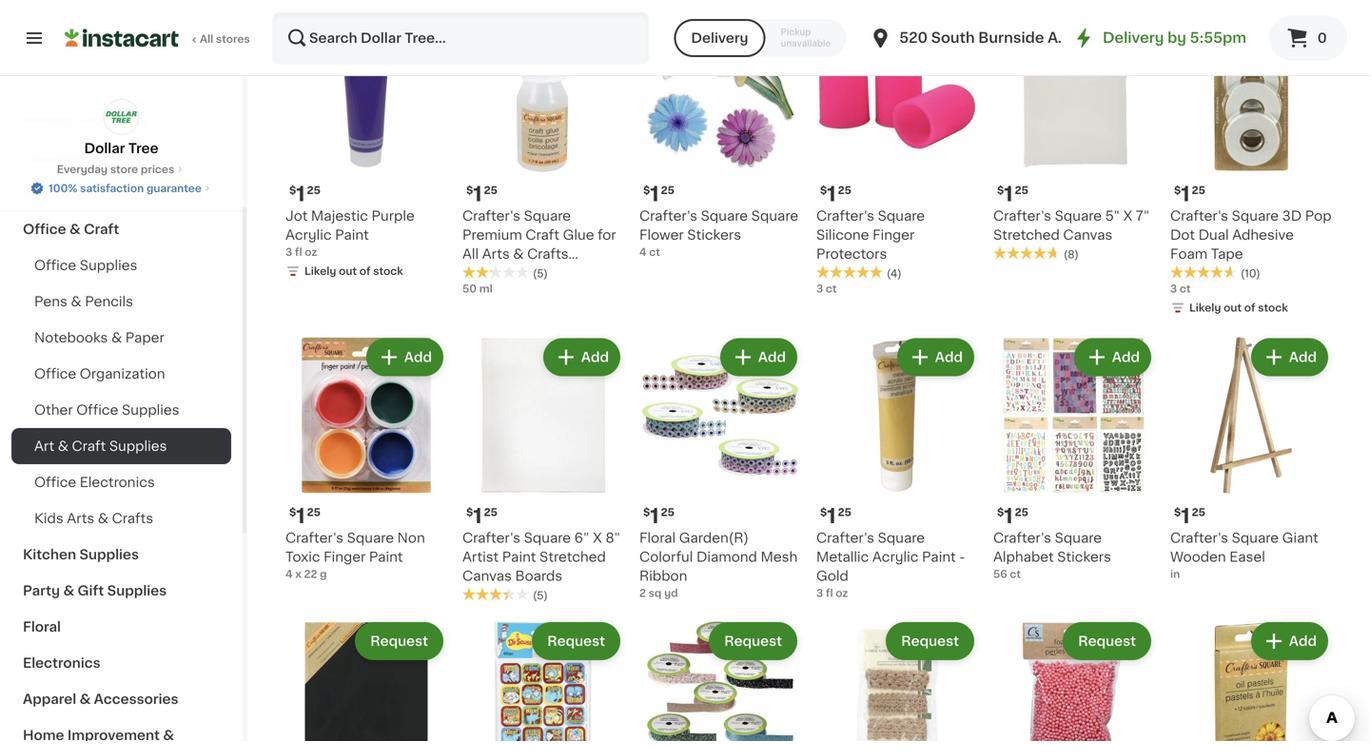 Task type: locate. For each thing, give the bounding box(es) containing it.
crafter's up alphabet
[[994, 532, 1052, 545]]

crafter's for crafter's square metallic acrylic paint - gold 3 fl oz
[[817, 532, 875, 545]]

0 horizontal spatial floral
[[23, 621, 61, 634]]

0 horizontal spatial 3 ct
[[817, 284, 837, 294]]

2
[[640, 588, 646, 599]]

holiday
[[23, 114, 76, 128]]

finger inside the crafter's square silicone finger protectors
[[873, 228, 915, 242]]

floral garden(r) colorful diamond mesh ribbon 2 sq yd
[[640, 532, 798, 599]]

square for crafter's square metallic acrylic paint - gold 3 fl oz
[[878, 532, 925, 545]]

$ up colorful
[[643, 507, 650, 518]]

3 ct for crafter's square 3d pop dot dual adhesive foam tape
[[1171, 284, 1191, 294]]

office inside office electronics link
[[34, 476, 76, 489]]

3 inside the jot majestic purple acrylic paint 3 fl oz
[[286, 247, 292, 257]]

1 horizontal spatial acrylic
[[873, 551, 919, 564]]

square inside crafter's square metallic acrylic paint - gold 3 fl oz
[[878, 532, 925, 545]]

0 horizontal spatial crafts
[[112, 512, 153, 525]]

square for crafter's square square flower stickers 4 ct
[[701, 209, 748, 223]]

25 for crafter's square 5" x 7" stretched canvas
[[1015, 185, 1029, 196]]

of
[[360, 266, 371, 277], [1245, 303, 1256, 313]]

craft left glue
[[526, 228, 560, 242]]

& inside office & craft 'link'
[[69, 223, 81, 236]]

1 horizontal spatial fl
[[826, 588, 833, 599]]

0 horizontal spatial likely out of stock
[[305, 266, 403, 277]]

accessories
[[94, 693, 179, 706]]

3 ct down protectors
[[817, 284, 837, 294]]

$ 1 25 up flower
[[643, 184, 675, 204]]

add for crafter's square 5" x 7" stretched canvas
[[1112, 29, 1140, 42]]

1 vertical spatial finger
[[324, 551, 366, 564]]

$ up the dot
[[1175, 185, 1182, 196]]

1 horizontal spatial all
[[463, 247, 479, 261]]

$ 1 25 for crafter's square giant wooden easel
[[1175, 506, 1206, 526]]

0
[[1318, 31, 1327, 45]]

add for crafter's square metallic acrylic paint - gold
[[935, 351, 963, 364]]

0 horizontal spatial x
[[593, 532, 602, 545]]

floral
[[640, 532, 676, 545], [23, 621, 61, 634]]

0 horizontal spatial 4
[[286, 569, 293, 580]]

crafter's up "dual"
[[1171, 209, 1229, 223]]

& down premium
[[513, 247, 524, 261]]

canvas inside crafter's square 5" x 7" stretched canvas
[[1064, 228, 1113, 242]]

crafts
[[527, 247, 569, 261], [112, 512, 153, 525]]

crafter's for crafter's square non toxic finger paint 4 x 22 g
[[286, 532, 344, 545]]

1 horizontal spatial arts
[[482, 247, 510, 261]]

stretched inside crafter's square 5" x 7" stretched canvas
[[994, 228, 1060, 242]]

likely out of stock down (10)
[[1190, 303, 1289, 313]]

office electronics
[[34, 476, 155, 489]]

7"
[[1136, 209, 1150, 223]]

$ up flower
[[643, 185, 650, 196]]

electronics up apparel
[[23, 657, 101, 670]]

$ up silicone
[[820, 185, 827, 196]]

finger up (4)
[[873, 228, 915, 242]]

$ 1 25 for crafter's square metallic acrylic paint - gold
[[820, 506, 852, 526]]

arts right kids
[[67, 512, 94, 525]]

acrylic inside crafter's square metallic acrylic paint - gold 3 fl oz
[[873, 551, 919, 564]]

1 vertical spatial electronics
[[23, 657, 101, 670]]

square inside crafter's square premium craft glue for all arts & crafts projects
[[524, 209, 571, 223]]

0 horizontal spatial out
[[339, 266, 357, 277]]

floral down the party
[[23, 621, 61, 634]]

crafter's up premium
[[463, 209, 521, 223]]

stickers
[[687, 228, 742, 242], [1058, 551, 1112, 564]]

square for crafter's square 6" x 8" artist paint stretched canvas boards
[[524, 532, 571, 545]]

1 horizontal spatial delivery
[[1103, 31, 1165, 45]]

metallic
[[817, 551, 869, 564]]

1 horizontal spatial x
[[1124, 209, 1133, 223]]

1 vertical spatial floral
[[23, 621, 61, 634]]

25 for jot majestic purple acrylic paint
[[307, 185, 321, 196]]

0 vertical spatial fl
[[295, 247, 302, 257]]

0 vertical spatial crafts
[[527, 247, 569, 261]]

crafter's inside the crafter's square silicone finger protectors
[[817, 209, 875, 223]]

$ for crafter's square 3d pop dot dual adhesive foam tape
[[1175, 185, 1182, 196]]

& inside art & craft supplies link
[[58, 440, 69, 453]]

& right apparel
[[80, 693, 91, 706]]

paint down non
[[369, 551, 403, 564]]

canvas
[[1064, 228, 1113, 242], [463, 570, 512, 583]]

craft inside crafter's square premium craft glue for all arts & crafts projects
[[526, 228, 560, 242]]

acrylic
[[286, 228, 332, 242], [873, 551, 919, 564]]

25 up jot
[[307, 185, 321, 196]]

0 vertical spatial stretched
[[994, 228, 1060, 242]]

stock down the jot majestic purple acrylic paint 3 fl oz
[[373, 266, 403, 277]]

1 vertical spatial 4
[[286, 569, 293, 580]]

$ for crafter's square metallic acrylic paint - gold
[[820, 507, 827, 518]]

paint
[[335, 228, 369, 242], [369, 551, 403, 564], [502, 551, 536, 564], [922, 551, 956, 564]]

25 up artist
[[484, 507, 498, 518]]

office for electronics
[[34, 476, 76, 489]]

request
[[370, 29, 428, 42], [1256, 29, 1314, 42], [370, 635, 428, 648], [548, 635, 605, 648], [725, 635, 782, 648], [902, 635, 959, 648], [1079, 635, 1136, 648]]

25 up flower
[[661, 185, 675, 196]]

$ 1 25 up toxic
[[289, 506, 321, 526]]

tree
[[128, 142, 159, 155]]

1 vertical spatial likely out of stock
[[1190, 303, 1289, 313]]

non
[[398, 532, 425, 545]]

1 vertical spatial oz
[[836, 588, 848, 599]]

& inside party & gift supplies link
[[63, 584, 74, 598]]

1 vertical spatial stickers
[[1058, 551, 1112, 564]]

crafter's inside crafter's square alphabet stickers 56 ct
[[994, 532, 1052, 545]]

dual
[[1199, 228, 1229, 242]]

jot majestic purple acrylic paint 3 fl oz
[[286, 209, 415, 257]]

0 vertical spatial electronics
[[80, 476, 155, 489]]

x
[[295, 569, 302, 580]]

& inside notebooks & paper link
[[111, 331, 122, 345]]

1 vertical spatial acrylic
[[873, 551, 919, 564]]

product group containing add
[[1171, 619, 1333, 741]]

office supplies link
[[11, 247, 231, 284]]

& for office & craft
[[69, 223, 81, 236]]

store
[[110, 164, 138, 175]]

office inside office & craft 'link'
[[23, 223, 66, 236]]

1 vertical spatial (5)
[[533, 591, 548, 601]]

office inside office supplies link
[[34, 259, 76, 272]]

1 horizontal spatial stickers
[[1058, 551, 1112, 564]]

2 (5) from the top
[[533, 591, 548, 601]]

3 down jot
[[286, 247, 292, 257]]

★★★★★
[[994, 247, 1060, 260], [994, 247, 1060, 260], [463, 266, 529, 279], [817, 266, 883, 279], [817, 266, 883, 279], [1171, 266, 1237, 279], [1171, 266, 1237, 279], [463, 588, 529, 601], [463, 588, 529, 601]]

25 up crafter's square 5" x 7" stretched canvas
[[1015, 185, 1029, 196]]

1 (5) from the top
[[533, 268, 548, 279]]

100% satisfaction guarantee button
[[30, 177, 213, 196]]

notebooks & paper link
[[11, 320, 231, 356]]

1 vertical spatial x
[[593, 532, 602, 545]]

1 up artist
[[473, 506, 482, 526]]

1 vertical spatial all
[[463, 247, 479, 261]]

add button for crafter's square 6" x 8" artist paint stretched canvas boards
[[545, 340, 619, 375]]

25 for crafter's square non toxic finger paint
[[307, 507, 321, 518]]

electronics link
[[11, 645, 231, 682]]

crafter's for crafter's square silicone finger protectors
[[817, 209, 875, 223]]

canvas inside crafter's square 6" x 8" artist paint stretched canvas boards
[[463, 570, 512, 583]]

& inside crafter's square premium craft glue for all arts & crafts projects
[[513, 247, 524, 261]]

essentials
[[79, 114, 149, 128]]

crafter's up metallic
[[817, 532, 875, 545]]

oz down gold
[[836, 588, 848, 599]]

1 up alphabet
[[1005, 506, 1013, 526]]

0 horizontal spatial finger
[[324, 551, 366, 564]]

toxic
[[286, 551, 320, 564]]

office inside other office supplies link
[[76, 404, 118, 417]]

stickers right flower
[[687, 228, 742, 242]]

finger up g
[[324, 551, 366, 564]]

add inside button
[[706, 29, 734, 42]]

0 vertical spatial likely
[[305, 266, 336, 277]]

paint down the majestic on the left of page
[[335, 228, 369, 242]]

& inside the 'kids arts & crafts' link
[[98, 512, 109, 525]]

floral inside floral garden(r) colorful diamond mesh ribbon 2 sq yd
[[640, 532, 676, 545]]

3 down foam
[[1171, 284, 1178, 294]]

stickers right alphabet
[[1058, 551, 1112, 564]]

add for crafter's square 6" x 8" artist paint stretched canvas boards
[[581, 351, 609, 364]]

& left gift
[[63, 584, 74, 598]]

x inside crafter's square 6" x 8" artist paint stretched canvas boards
[[593, 532, 602, 545]]

100% satisfaction guarantee
[[49, 183, 202, 194]]

0 horizontal spatial stretched
[[540, 551, 606, 564]]

square inside the crafter's square silicone finger protectors
[[878, 209, 925, 223]]

crafter's up artist
[[463, 532, 521, 545]]

square for crafter's square non toxic finger paint 4 x 22 g
[[347, 532, 394, 545]]

ct down flower
[[649, 247, 661, 257]]

25 up "dual"
[[1192, 185, 1206, 196]]

1 up jot
[[296, 184, 305, 204]]

dollar tree logo image
[[103, 99, 139, 135]]

craft up office supplies
[[84, 223, 119, 236]]

crafter's inside crafter's square giant wooden easel in
[[1171, 532, 1229, 545]]

likely out of stock
[[305, 266, 403, 277], [1190, 303, 1289, 313]]

1 vertical spatial fl
[[826, 588, 833, 599]]

(5)
[[533, 268, 548, 279], [533, 591, 548, 601]]

ct inside crafter's square square flower stickers 4 ct
[[649, 247, 661, 257]]

$ up toxic
[[289, 507, 296, 518]]

supplies
[[80, 259, 137, 272], [122, 404, 180, 417], [109, 440, 167, 453], [79, 548, 139, 562], [107, 584, 167, 598]]

crafts down glue
[[527, 247, 569, 261]]

fl down gold
[[826, 588, 833, 599]]

$ 1 25 up premium
[[466, 184, 498, 204]]

25 for crafter's square square flower stickers
[[661, 185, 675, 196]]

1 horizontal spatial likely
[[1190, 303, 1222, 313]]

1 horizontal spatial crafts
[[527, 247, 569, 261]]

x left 8"
[[593, 532, 602, 545]]

fl inside the jot majestic purple acrylic paint 3 fl oz
[[295, 247, 302, 257]]

0 vertical spatial (5)
[[533, 268, 548, 279]]

0 vertical spatial arts
[[482, 247, 510, 261]]

1 horizontal spatial 3 ct
[[1171, 284, 1191, 294]]

(5) down boards
[[533, 591, 548, 601]]

3 ct
[[817, 284, 837, 294], [1171, 284, 1191, 294]]

kids arts & crafts link
[[11, 501, 231, 537]]

& inside "apparel & accessories" link
[[80, 693, 91, 706]]

25 up colorful
[[661, 507, 675, 518]]

1 horizontal spatial finger
[[873, 228, 915, 242]]

1 vertical spatial stretched
[[540, 551, 606, 564]]

0 horizontal spatial fl
[[295, 247, 302, 257]]

$ for crafter's square silicone finger protectors
[[820, 185, 827, 196]]

crafts inside crafter's square premium craft glue for all arts & crafts projects
[[527, 247, 569, 261]]

0 vertical spatial x
[[1124, 209, 1133, 223]]

5"
[[1106, 209, 1120, 223]]

square inside crafter's square non toxic finger paint 4 x 22 g
[[347, 532, 394, 545]]

office organization link
[[11, 356, 231, 392]]

acrylic right metallic
[[873, 551, 919, 564]]

tape
[[1211, 247, 1244, 261]]

crafter's square premium craft glue for all arts & crafts projects
[[463, 209, 616, 280]]

crafter's up flower
[[640, 209, 698, 223]]

$ up premium
[[466, 185, 473, 196]]

add for crafter's square alphabet stickers
[[1112, 351, 1140, 364]]

0 horizontal spatial canvas
[[463, 570, 512, 583]]

1 horizontal spatial canvas
[[1064, 228, 1113, 242]]

arts down premium
[[482, 247, 510, 261]]

0 vertical spatial finger
[[873, 228, 915, 242]]

oz down jot
[[305, 247, 317, 257]]

arts
[[482, 247, 510, 261], [67, 512, 94, 525]]

1 up crafter's square 5" x 7" stretched canvas
[[1005, 184, 1013, 204]]

(5) right projects
[[533, 268, 548, 279]]

0 vertical spatial acrylic
[[286, 228, 332, 242]]

1 horizontal spatial likely out of stock
[[1190, 303, 1289, 313]]

ct
[[649, 247, 661, 257], [826, 284, 837, 294], [1180, 284, 1191, 294], [1010, 569, 1021, 580]]

3d
[[1283, 209, 1302, 223]]

3 down protectors
[[817, 284, 824, 294]]

arts inside crafter's square premium craft glue for all arts & crafts projects
[[482, 247, 510, 261]]

0 horizontal spatial arts
[[67, 512, 94, 525]]

1 up toxic
[[296, 506, 305, 526]]

apparel & accessories
[[23, 693, 179, 706]]

craft inside 'link'
[[84, 223, 119, 236]]

22
[[304, 569, 317, 580]]

likely
[[305, 266, 336, 277], [1190, 303, 1222, 313]]

finger inside crafter's square non toxic finger paint 4 x 22 g
[[324, 551, 366, 564]]

$ up artist
[[466, 507, 473, 518]]

$ up "wooden"
[[1175, 507, 1182, 518]]

& right pens at the left
[[71, 295, 82, 308]]

crafter's up toxic
[[286, 532, 344, 545]]

1 vertical spatial out
[[1224, 303, 1242, 313]]

kitchen
[[23, 548, 76, 562]]

party & gift supplies
[[23, 584, 167, 598]]

$ 1 25 for jot majestic purple acrylic paint
[[289, 184, 321, 204]]

majestic
[[311, 209, 368, 223]]

crafter's for crafter's square 6" x 8" artist paint stretched canvas boards
[[463, 532, 521, 545]]

fl down jot
[[295, 247, 302, 257]]

0 vertical spatial 4
[[640, 247, 647, 257]]

square inside crafter's square 6" x 8" artist paint stretched canvas boards
[[524, 532, 571, 545]]

crafter's square non toxic finger paint 4 x 22 g
[[286, 532, 425, 580]]

out down the jot majestic purple acrylic paint 3 fl oz
[[339, 266, 357, 277]]

& for art & craft supplies
[[58, 440, 69, 453]]

boards
[[515, 570, 563, 583]]

all up projects
[[463, 247, 479, 261]]

add button for crafter's square alphabet stickers
[[1076, 340, 1150, 375]]

0 vertical spatial of
[[360, 266, 371, 277]]

0 horizontal spatial all
[[200, 34, 213, 44]]

supplies up pencils
[[80, 259, 137, 272]]

1 up flower
[[650, 184, 659, 204]]

paint up boards
[[502, 551, 536, 564]]

& right art
[[58, 440, 69, 453]]

floral inside "link"
[[23, 621, 61, 634]]

x inside crafter's square 5" x 7" stretched canvas
[[1124, 209, 1133, 223]]

25
[[307, 185, 321, 196], [484, 185, 498, 196], [661, 185, 675, 196], [838, 185, 852, 196], [1015, 185, 1029, 196], [1192, 185, 1206, 196], [307, 507, 321, 518], [484, 507, 498, 518], [661, 507, 675, 518], [838, 507, 852, 518], [1015, 507, 1029, 518], [1192, 507, 1206, 518]]

likely down the jot majestic purple acrylic paint 3 fl oz
[[305, 266, 336, 277]]

& up office supplies
[[69, 223, 81, 236]]

1 horizontal spatial floral
[[640, 532, 676, 545]]

out down (10)
[[1224, 303, 1242, 313]]

delivery
[[1103, 31, 1165, 45], [691, 31, 749, 45]]

square inside crafter's square 3d pop dot dual adhesive foam tape
[[1232, 209, 1279, 223]]

paint inside crafter's square metallic acrylic paint - gold 3 fl oz
[[922, 551, 956, 564]]

crafter's up "wooden"
[[1171, 532, 1229, 545]]

square inside crafter's square giant wooden easel in
[[1232, 532, 1279, 545]]

gold
[[817, 570, 849, 583]]

3 ct for crafter's square silicone finger protectors
[[817, 284, 837, 294]]

office for supplies
[[34, 259, 76, 272]]

floral up colorful
[[640, 532, 676, 545]]

$ 1 25 up alphabet
[[998, 506, 1029, 526]]

$ up alphabet
[[998, 507, 1005, 518]]

dollar tree link
[[84, 99, 159, 158]]

delivery by 5:55pm link
[[1073, 27, 1247, 49]]

other
[[34, 404, 73, 417]]

office up other
[[34, 367, 76, 381]]

3 ct down foam
[[1171, 284, 1191, 294]]

1 for floral garden(r) colorful diamond mesh ribbon
[[650, 506, 659, 526]]

1 up metallic
[[827, 506, 836, 526]]

0 horizontal spatial stickers
[[687, 228, 742, 242]]

1
[[296, 184, 305, 204], [473, 184, 482, 204], [650, 184, 659, 204], [827, 184, 836, 204], [1005, 184, 1013, 204], [1182, 184, 1190, 204], [296, 506, 305, 526], [473, 506, 482, 526], [650, 506, 659, 526], [827, 506, 836, 526], [1005, 506, 1013, 526], [1182, 506, 1190, 526]]

paint left -
[[922, 551, 956, 564]]

likely down foam
[[1190, 303, 1222, 313]]

None search field
[[272, 11, 650, 65]]

$
[[289, 185, 296, 196], [466, 185, 473, 196], [643, 185, 650, 196], [820, 185, 827, 196], [998, 185, 1005, 196], [1175, 185, 1182, 196], [289, 507, 296, 518], [466, 507, 473, 518], [643, 507, 650, 518], [820, 507, 827, 518], [998, 507, 1005, 518], [1175, 507, 1182, 518]]

office organization
[[34, 367, 165, 381]]

paint inside crafter's square 6" x 8" artist paint stretched canvas boards
[[502, 551, 536, 564]]

$ 1 25 up "wooden"
[[1175, 506, 1206, 526]]

by
[[1168, 31, 1187, 45]]

1 vertical spatial likely
[[1190, 303, 1222, 313]]

$ up metallic
[[820, 507, 827, 518]]

0 vertical spatial stickers
[[687, 228, 742, 242]]

0 horizontal spatial likely
[[305, 266, 336, 277]]

25 for crafter's square metallic acrylic paint - gold
[[838, 507, 852, 518]]

office up kids
[[34, 476, 76, 489]]

25 up alphabet
[[1015, 507, 1029, 518]]

0 vertical spatial floral
[[640, 532, 676, 545]]

0 vertical spatial all
[[200, 34, 213, 44]]

& inside "pens & pencils" link
[[71, 295, 82, 308]]

supplies down kitchen supplies link
[[107, 584, 167, 598]]

0 horizontal spatial acrylic
[[286, 228, 332, 242]]

1 vertical spatial canvas
[[463, 570, 512, 583]]

25 for crafter's square premium craft glue for all arts & crafts projects
[[484, 185, 498, 196]]

stock
[[373, 266, 403, 277], [1259, 303, 1289, 313]]

oz inside crafter's square metallic acrylic paint - gold 3 fl oz
[[836, 588, 848, 599]]

crafter's inside crafter's square 3d pop dot dual adhesive foam tape
[[1171, 209, 1229, 223]]

dot
[[1171, 228, 1196, 242]]

other office supplies
[[34, 404, 180, 417]]

$ 1 25 for crafter's square premium craft glue for all arts & crafts projects
[[466, 184, 498, 204]]

add button for crafter's square non toxic finger paint
[[368, 340, 442, 375]]

adhesive
[[1233, 228, 1294, 242]]

$ 1 25 for crafter's square alphabet stickers
[[998, 506, 1029, 526]]

crafter's inside crafter's square 6" x 8" artist paint stretched canvas boards
[[463, 532, 521, 545]]

1 horizontal spatial stock
[[1259, 303, 1289, 313]]

square inside crafter's square alphabet stickers 56 ct
[[1055, 532, 1102, 545]]

stickers inside crafter's square square flower stickers 4 ct
[[687, 228, 742, 242]]

1 up premium
[[473, 184, 482, 204]]

$ 1 25 up the dot
[[1175, 184, 1206, 204]]

stretched inside crafter's square 6" x 8" artist paint stretched canvas boards
[[540, 551, 606, 564]]

1 for crafter's square metallic acrylic paint - gold
[[827, 506, 836, 526]]

$ 1 25
[[289, 184, 321, 204], [466, 184, 498, 204], [643, 184, 675, 204], [820, 184, 852, 204], [998, 184, 1029, 204], [1175, 184, 1206, 204], [289, 506, 321, 526], [466, 506, 498, 526], [643, 506, 675, 526], [820, 506, 852, 526], [998, 506, 1029, 526], [1175, 506, 1206, 526]]

$ 1 25 up artist
[[466, 506, 498, 526]]

1 3 ct from the left
[[817, 284, 837, 294]]

crafter's inside crafter's square premium craft glue for all arts & crafts projects
[[463, 209, 521, 223]]

crafter's for crafter's square 3d pop dot dual adhesive foam tape
[[1171, 209, 1229, 223]]

pop
[[1306, 209, 1332, 223]]

0 vertical spatial oz
[[305, 247, 317, 257]]

crafter's square 3d pop dot dual adhesive foam tape
[[1171, 209, 1332, 261]]

0 horizontal spatial of
[[360, 266, 371, 277]]

square for crafter's square premium craft glue for all arts & crafts projects
[[524, 209, 571, 223]]

acrylic inside the jot majestic purple acrylic paint 3 fl oz
[[286, 228, 332, 242]]

0 horizontal spatial oz
[[305, 247, 317, 257]]

0 horizontal spatial delivery
[[691, 31, 749, 45]]

1 horizontal spatial 4
[[640, 247, 647, 257]]

crafter's square giant wooden easel in
[[1171, 532, 1319, 580]]

$ 1 25 for crafter's square 6" x 8" artist paint stretched canvas boards
[[466, 506, 498, 526]]

square for crafter's square 5" x 7" stretched canvas
[[1055, 209, 1102, 223]]

electronics up the 'kids arts & crafts' link
[[80, 476, 155, 489]]

x for 7"
[[1124, 209, 1133, 223]]

4 inside crafter's square square flower stickers 4 ct
[[640, 247, 647, 257]]

25 for crafter's square silicone finger protectors
[[838, 185, 852, 196]]

1 vertical spatial stock
[[1259, 303, 1289, 313]]

floral for floral garden(r) colorful diamond mesh ribbon 2 sq yd
[[640, 532, 676, 545]]

add button for crafter's square giant wooden easel
[[1253, 340, 1327, 375]]

satisfaction
[[80, 183, 144, 194]]

0 horizontal spatial stock
[[373, 266, 403, 277]]

crafter's inside crafter's square square flower stickers 4 ct
[[640, 209, 698, 223]]

square for crafter's square 3d pop dot dual adhesive foam tape
[[1232, 209, 1279, 223]]

square for crafter's square giant wooden easel in
[[1232, 532, 1279, 545]]

of down the jot majestic purple acrylic paint 3 fl oz
[[360, 266, 371, 277]]

2 3 ct from the left
[[1171, 284, 1191, 294]]

square inside crafter's square 5" x 7" stretched canvas
[[1055, 209, 1102, 223]]

1 horizontal spatial out
[[1224, 303, 1242, 313]]

delivery inside button
[[691, 31, 749, 45]]

of down (10)
[[1245, 303, 1256, 313]]

delivery button
[[674, 19, 766, 57]]

$ 1 25 up silicone
[[820, 184, 852, 204]]

$ for crafter's square non toxic finger paint
[[289, 507, 296, 518]]

1 horizontal spatial oz
[[836, 588, 848, 599]]

crafter's up silicone
[[817, 209, 875, 223]]

& down office electronics
[[98, 512, 109, 525]]

25 up "wooden"
[[1192, 507, 1206, 518]]

25 up premium
[[484, 185, 498, 196]]

craft up office electronics
[[72, 440, 106, 453]]

add button
[[899, 18, 973, 52], [1076, 18, 1150, 52], [368, 340, 442, 375], [545, 340, 619, 375], [722, 340, 796, 375], [899, 340, 973, 375], [1076, 340, 1150, 375], [1253, 340, 1327, 375], [1253, 624, 1327, 659]]

crafter's inside crafter's square 5" x 7" stretched canvas
[[994, 209, 1052, 223]]

crafter's inside crafter's square metallic acrylic paint - gold 3 fl oz
[[817, 532, 875, 545]]

0 vertical spatial stock
[[373, 266, 403, 277]]

all left stores
[[200, 34, 213, 44]]

crafter's inside crafter's square non toxic finger paint 4 x 22 g
[[286, 532, 344, 545]]

1 vertical spatial crafts
[[112, 512, 153, 525]]

floral link
[[11, 609, 231, 645]]

1 vertical spatial of
[[1245, 303, 1256, 313]]

electronics
[[80, 476, 155, 489], [23, 657, 101, 670]]

1 horizontal spatial stretched
[[994, 228, 1060, 242]]

$ 1 25 for crafter's square 3d pop dot dual adhesive foam tape
[[1175, 184, 1206, 204]]

office for organization
[[34, 367, 76, 381]]

add button for crafter's square metallic acrylic paint - gold
[[899, 340, 973, 375]]

& for notebooks & paper
[[111, 331, 122, 345]]

product group
[[286, 12, 447, 283], [463, 12, 624, 296], [640, 12, 801, 260], [817, 12, 978, 296], [994, 12, 1156, 262], [1171, 12, 1333, 319], [286, 335, 447, 582], [463, 335, 624, 603], [640, 335, 801, 601], [817, 335, 978, 601], [994, 335, 1156, 582], [1171, 335, 1333, 582], [286, 619, 447, 741], [463, 619, 624, 741], [640, 619, 801, 741], [817, 619, 978, 741], [994, 619, 1156, 741], [1171, 619, 1333, 741]]

x for 8"
[[593, 532, 602, 545]]

$ up jot
[[289, 185, 296, 196]]

office inside office organization link
[[34, 367, 76, 381]]

0 vertical spatial canvas
[[1064, 228, 1113, 242]]

& left paper
[[111, 331, 122, 345]]



Task type: vqa. For each thing, say whether or not it's contained in the screenshot.


Task type: describe. For each thing, give the bounding box(es) containing it.
cart
[[754, 29, 782, 42]]

520 south burnside avenue button
[[869, 11, 1103, 65]]

acrylic for majestic
[[286, 228, 332, 242]]

notebooks & paper
[[34, 331, 164, 345]]

craft for art & craft supplies
[[72, 440, 106, 453]]

56
[[994, 569, 1008, 580]]

1 for crafter's square alphabet stickers
[[1005, 506, 1013, 526]]

projects
[[463, 267, 518, 280]]

wooden
[[1171, 551, 1227, 564]]

for
[[598, 228, 616, 242]]

supplies down other office supplies link
[[109, 440, 167, 453]]

1 for crafter's square silicone finger protectors
[[827, 184, 836, 204]]

& for pens & pencils
[[71, 295, 82, 308]]

supplies up party & gift supplies link
[[79, 548, 139, 562]]

add for crafter's square silicone finger protectors
[[935, 29, 963, 42]]

crafter's for crafter's square premium craft glue for all arts & crafts projects
[[463, 209, 521, 223]]

party
[[23, 584, 60, 598]]

$ 1 25 for crafter's square 5" x 7" stretched canvas
[[998, 184, 1029, 204]]

3 inside crafter's square metallic acrylic paint - gold 3 fl oz
[[817, 588, 824, 599]]

1 for crafter's square giant wooden easel
[[1182, 506, 1190, 526]]

ct inside crafter's square alphabet stickers 56 ct
[[1010, 569, 1021, 580]]

& for party & gift supplies
[[63, 584, 74, 598]]

household link
[[11, 139, 231, 175]]

crafter's for crafter's square square flower stickers 4 ct
[[640, 209, 698, 223]]

office electronics link
[[11, 464, 231, 501]]

service type group
[[674, 19, 846, 57]]

office for &
[[23, 223, 66, 236]]

baby
[[23, 187, 58, 200]]

kitchen supplies
[[23, 548, 139, 562]]

25 for crafter's square 6" x 8" artist paint stretched canvas boards
[[484, 507, 498, 518]]

paper
[[125, 331, 164, 345]]

art & craft supplies
[[34, 440, 167, 453]]

notebooks
[[34, 331, 108, 345]]

all stores link
[[65, 11, 251, 65]]

520 south burnside avenue
[[900, 31, 1103, 45]]

delivery for delivery
[[691, 31, 749, 45]]

delivery for delivery by 5:55pm
[[1103, 31, 1165, 45]]

$ for crafter's square alphabet stickers
[[998, 507, 1005, 518]]

dollar
[[84, 142, 125, 155]]

-
[[960, 551, 966, 564]]

yd
[[664, 588, 678, 599]]

gift
[[78, 584, 104, 598]]

(5) for crafts
[[533, 268, 548, 279]]

office & craft
[[23, 223, 119, 236]]

1 for jot majestic purple acrylic paint
[[296, 184, 305, 204]]

burnside
[[979, 31, 1045, 45]]

add button for crafter's square 5" x 7" stretched canvas
[[1076, 18, 1150, 52]]

other office supplies link
[[11, 392, 231, 428]]

$ for jot majestic purple acrylic paint
[[289, 185, 296, 196]]

add to cart
[[706, 29, 782, 42]]

crafter's for crafter's square 5" x 7" stretched canvas
[[994, 209, 1052, 223]]

$ 1 25 for floral garden(r) colorful diamond mesh ribbon
[[643, 506, 675, 526]]

acrylic for square
[[873, 551, 919, 564]]

crafter's square silicone finger protectors
[[817, 209, 925, 261]]

crafter's for crafter's square alphabet stickers 56 ct
[[994, 532, 1052, 545]]

add for crafter's square non toxic finger paint
[[404, 351, 432, 364]]

jot
[[286, 209, 308, 223]]

paint inside crafter's square non toxic finger paint 4 x 22 g
[[369, 551, 403, 564]]

1 for crafter's square 6" x 8" artist paint stretched canvas boards
[[473, 506, 482, 526]]

office supplies
[[34, 259, 137, 272]]

ct down foam
[[1180, 284, 1191, 294]]

5:55pm
[[1190, 31, 1247, 45]]

& for apparel & accessories
[[80, 693, 91, 706]]

sq
[[649, 588, 662, 599]]

art & craft supplies link
[[11, 428, 231, 464]]

(8)
[[1064, 249, 1079, 260]]

crafter's square 5" x 7" stretched canvas
[[994, 209, 1150, 242]]

add button for crafter's square silicone finger protectors
[[899, 18, 973, 52]]

garden(r)
[[679, 532, 749, 545]]

party & gift supplies link
[[11, 573, 231, 609]]

(4)
[[887, 268, 902, 279]]

add button for floral garden(r) colorful diamond mesh ribbon
[[722, 340, 796, 375]]

paint inside the jot majestic purple acrylic paint 3 fl oz
[[335, 228, 369, 242]]

$ for crafter's square 6" x 8" artist paint stretched canvas boards
[[466, 507, 473, 518]]

square for crafter's square silicone finger protectors
[[878, 209, 925, 223]]

everyday store prices link
[[57, 162, 186, 177]]

premium
[[463, 228, 522, 242]]

prices
[[141, 164, 174, 175]]

foam
[[1171, 247, 1208, 261]]

craft for office & craft
[[84, 223, 119, 236]]

25 for crafter's square alphabet stickers
[[1015, 507, 1029, 518]]

all inside crafter's square premium craft glue for all arts & crafts projects
[[463, 247, 479, 261]]

add for crafter's square giant wooden easel
[[1290, 351, 1317, 364]]

glue
[[563, 228, 594, 242]]

avenue
[[1048, 31, 1103, 45]]

4 inside crafter's square non toxic finger paint 4 x 22 g
[[286, 569, 293, 580]]

square for crafter's square alphabet stickers 56 ct
[[1055, 532, 1102, 545]]

1 vertical spatial arts
[[67, 512, 94, 525]]

$ 1 25 for crafter's square non toxic finger paint
[[289, 506, 321, 526]]

south
[[932, 31, 975, 45]]

crafter's square 6" x 8" artist paint stretched canvas boards
[[463, 532, 621, 583]]

100%
[[49, 183, 78, 194]]

guarantee
[[147, 183, 202, 194]]

crafter's square square flower stickers 4 ct
[[640, 209, 799, 257]]

add for floral garden(r) colorful diamond mesh ribbon
[[758, 351, 786, 364]]

50 ml
[[463, 284, 493, 294]]

crafter's square alphabet stickers 56 ct
[[994, 532, 1112, 580]]

floral for floral
[[23, 621, 61, 634]]

stickers inside crafter's square alphabet stickers 56 ct
[[1058, 551, 1112, 564]]

$ 1 25 for crafter's square square flower stickers
[[643, 184, 675, 204]]

1 horizontal spatial of
[[1245, 303, 1256, 313]]

1 for crafter's square square flower stickers
[[650, 184, 659, 204]]

fl inside crafter's square metallic acrylic paint - gold 3 fl oz
[[826, 588, 833, 599]]

$ for floral garden(r) colorful diamond mesh ribbon
[[643, 507, 650, 518]]

mesh
[[761, 551, 798, 564]]

all stores
[[200, 34, 250, 44]]

0 button
[[1270, 15, 1348, 61]]

6"
[[575, 532, 590, 545]]

25 for crafter's square giant wooden easel
[[1192, 507, 1206, 518]]

$ for crafter's square giant wooden easel
[[1175, 507, 1182, 518]]

everyday
[[57, 164, 108, 175]]

Search field
[[274, 13, 648, 63]]

alphabet
[[994, 551, 1054, 564]]

25 for floral garden(r) colorful diamond mesh ribbon
[[661, 507, 675, 518]]

(5) for boards
[[533, 591, 548, 601]]

oz inside the jot majestic purple acrylic paint 3 fl oz
[[305, 247, 317, 257]]

colorful
[[640, 551, 693, 564]]

1 for crafter's square 5" x 7" stretched canvas
[[1005, 184, 1013, 204]]

kitchen supplies link
[[11, 537, 231, 573]]

1 for crafter's square 3d pop dot dual adhesive foam tape
[[1182, 184, 1190, 204]]

50
[[463, 284, 477, 294]]

easel
[[1230, 551, 1266, 564]]

$ for crafter's square square flower stickers
[[643, 185, 650, 196]]

household
[[23, 150, 98, 164]]

organization
[[80, 367, 165, 381]]

purple
[[372, 209, 415, 223]]

1 for crafter's square premium craft glue for all arts & crafts projects
[[473, 184, 482, 204]]

all inside all stores link
[[200, 34, 213, 44]]

instacart logo image
[[65, 27, 179, 49]]

0 vertical spatial likely out of stock
[[305, 266, 403, 277]]

8"
[[606, 532, 621, 545]]

giant
[[1283, 532, 1319, 545]]

artist
[[463, 551, 499, 564]]

0 vertical spatial out
[[339, 266, 357, 277]]

$ for crafter's square 5" x 7" stretched canvas
[[998, 185, 1005, 196]]

dollar tree
[[84, 142, 159, 155]]

kids arts & crafts
[[34, 512, 153, 525]]

art
[[34, 440, 54, 453]]

$ 1 25 for crafter's square silicone finger protectors
[[820, 184, 852, 204]]

apparel
[[23, 693, 76, 706]]

holiday essentials
[[23, 114, 149, 128]]

pens
[[34, 295, 67, 308]]

1 for crafter's square non toxic finger paint
[[296, 506, 305, 526]]

$ for crafter's square premium craft glue for all arts & crafts projects
[[466, 185, 473, 196]]

crafter's for crafter's square giant wooden easel in
[[1171, 532, 1229, 545]]

to
[[737, 29, 751, 42]]

supplies down organization
[[122, 404, 180, 417]]

ct down protectors
[[826, 284, 837, 294]]

25 for crafter's square 3d pop dot dual adhesive foam tape
[[1192, 185, 1206, 196]]



